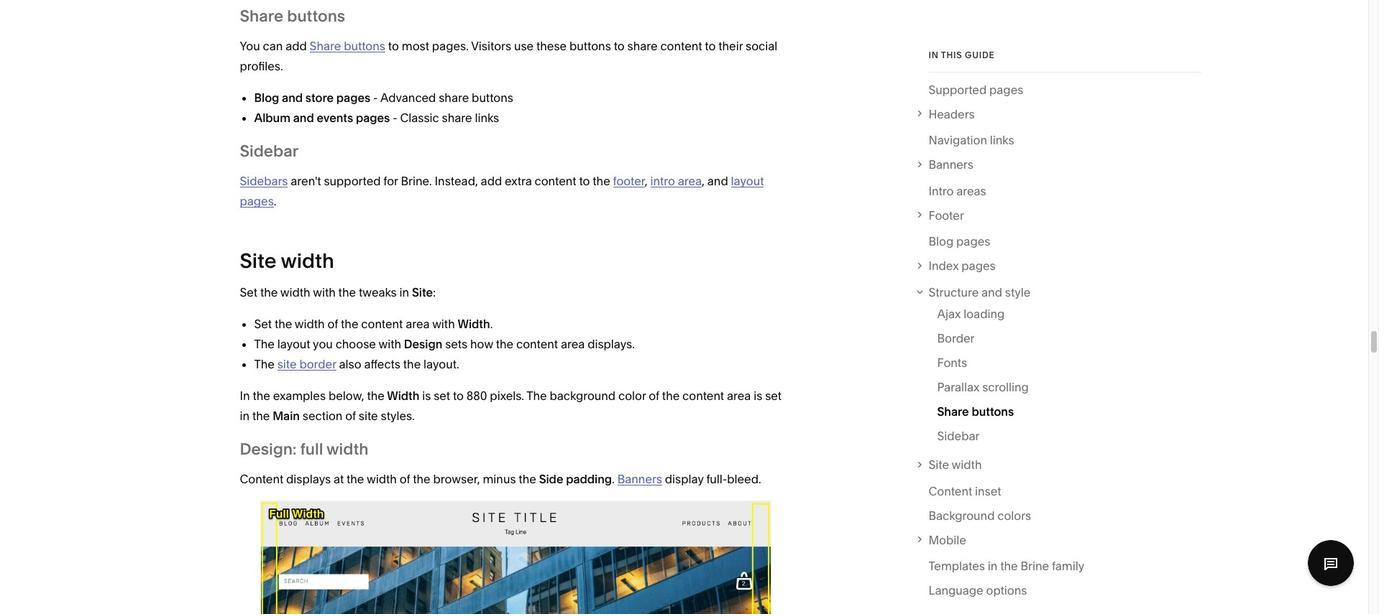 Task type: describe. For each thing, give the bounding box(es) containing it.
aren't
[[291, 174, 321, 189]]

0 vertical spatial banners link
[[929, 155, 1202, 175]]

1 horizontal spatial share buttons link
[[938, 402, 1014, 427]]

1 horizontal spatial site
[[412, 286, 433, 300]]

width inside set the width of the content area with width . the layout you choose with design sets how the content area displays. the site border also affects the layout.
[[458, 318, 490, 332]]

blog and store pages - advanced share buttons album and events pages - classic share links
[[254, 91, 514, 125]]

index
[[929, 259, 959, 274]]

areas
[[957, 184, 987, 198]]

blog for blog and store pages - advanced share buttons album and events pages - classic share links
[[254, 91, 279, 105]]

displays.
[[588, 338, 635, 352]]

area inside is set to 880 pixels. the background color of the content area is set in the
[[727, 389, 751, 404]]

guide
[[965, 50, 995, 60]]

and right intro area link at the top
[[708, 174, 728, 189]]

0 vertical spatial add
[[286, 39, 307, 54]]

1 set from the left
[[434, 389, 450, 404]]

intro
[[929, 184, 954, 198]]

border
[[300, 358, 336, 372]]

you
[[313, 338, 333, 352]]

:
[[433, 286, 436, 300]]

2 horizontal spatial .
[[612, 473, 615, 487]]

layout inside layout pages
[[731, 174, 764, 189]]

intro areas
[[929, 184, 987, 198]]

ajax loading link
[[938, 305, 1005, 329]]

and inside dropdown button
[[982, 286, 1003, 300]]

loading
[[964, 307, 1005, 322]]

supported
[[324, 174, 381, 189]]

1 horizontal spatial site
[[359, 410, 378, 424]]

templates
[[929, 560, 985, 574]]

full-
[[707, 473, 727, 487]]

site width inside dropdown button
[[929, 458, 982, 473]]

examples
[[273, 389, 326, 404]]

album
[[254, 111, 291, 125]]

blog for blog pages
[[929, 235, 954, 249]]

supported pages
[[929, 83, 1024, 97]]

0 horizontal spatial sidebar
[[240, 142, 299, 161]]

1 vertical spatial width
[[387, 389, 420, 404]]

structure and style
[[929, 286, 1031, 300]]

sidebars link
[[240, 174, 288, 189]]

below,
[[329, 389, 364, 404]]

banners inside 'dropdown button'
[[929, 158, 974, 172]]

structure
[[929, 286, 979, 300]]

ajax loading
[[938, 307, 1005, 322]]

design: full width
[[240, 441, 369, 460]]

mobile button
[[914, 531, 1202, 551]]

of left browser,
[[400, 473, 410, 487]]

content right how
[[516, 338, 558, 352]]

padding
[[566, 473, 612, 487]]

0 horizontal spatial with
[[313, 286, 336, 300]]

0 vertical spatial site width
[[240, 249, 334, 274]]

is set to 880 pixels. the background color of the content area is set in the
[[240, 389, 782, 424]]

0 vertical spatial in
[[400, 286, 409, 300]]

width inside dropdown button
[[952, 458, 982, 473]]

structure and style link
[[929, 283, 1202, 303]]

in this guide
[[929, 50, 995, 60]]

displays
[[286, 473, 331, 487]]

to inside is set to 880 pixels. the background color of the content area is set in the
[[453, 389, 464, 404]]

. inside set the width of the content area with width . the layout you choose with design sets how the content area displays. the site border also affects the layout.
[[490, 318, 493, 332]]

0 horizontal spatial site
[[240, 249, 277, 274]]

0 vertical spatial share buttons link
[[310, 39, 386, 54]]

intro area link
[[651, 174, 702, 189]]

of down below,
[[345, 410, 356, 424]]

can
[[263, 39, 283, 54]]

intro
[[651, 174, 675, 189]]

tweaks
[[359, 286, 397, 300]]

color
[[619, 389, 646, 404]]

most
[[402, 39, 429, 54]]

to left their
[[705, 39, 716, 54]]

banners button
[[914, 155, 1202, 175]]

templates in the brine family
[[929, 560, 1085, 574]]

pages right events
[[356, 111, 390, 125]]

1 vertical spatial share buttons
[[938, 405, 1014, 420]]

pages for blog pages
[[957, 235, 991, 249]]

content inside to most pages. visitors use these buttons to share content to their social profiles.
[[661, 39, 702, 54]]

content inset
[[929, 485, 1002, 499]]

blog pages
[[929, 235, 991, 249]]

bleed.
[[727, 473, 761, 487]]

language
[[929, 584, 984, 599]]

in the examples below, the width
[[240, 389, 420, 404]]

footer link
[[613, 174, 645, 189]]

background colors
[[929, 509, 1032, 524]]

how
[[470, 338, 493, 352]]

brine full width.png image
[[260, 502, 771, 615]]

2 set from the left
[[765, 389, 782, 404]]

store
[[306, 91, 334, 105]]

and left store
[[282, 91, 303, 105]]

1 horizontal spatial add
[[481, 174, 502, 189]]

pixels.
[[490, 389, 524, 404]]

in for in this guide
[[929, 50, 939, 60]]

border link
[[938, 329, 975, 353]]

intro areas link
[[929, 181, 987, 206]]

layout pages
[[240, 174, 764, 209]]

blog pages link
[[929, 232, 991, 256]]

navigation links link
[[929, 131, 1015, 155]]

design:
[[240, 441, 297, 460]]

parallax scrolling
[[938, 381, 1029, 395]]

advanced
[[380, 91, 436, 105]]

2 horizontal spatial with
[[432, 318, 455, 332]]

classic
[[400, 111, 439, 125]]

content inset link
[[929, 482, 1002, 506]]

pages up events
[[336, 91, 371, 105]]

instead,
[[435, 174, 478, 189]]

footer
[[929, 209, 964, 223]]

family
[[1052, 560, 1085, 574]]

set for set the width with the tweaks in site :
[[240, 286, 258, 300]]

1 horizontal spatial with
[[379, 338, 401, 352]]

styles.
[[381, 410, 415, 424]]

also
[[339, 358, 362, 372]]

pages for supported pages
[[990, 83, 1024, 97]]

set for set the width of the content area with width . the layout you choose with design sets how the content area displays. the site border also affects the layout.
[[254, 318, 272, 332]]

supported
[[929, 83, 987, 97]]

parallax
[[938, 381, 980, 395]]

1 horizontal spatial -
[[393, 111, 397, 125]]

headers button
[[914, 104, 1202, 124]]

minus
[[483, 473, 516, 487]]

mobile link
[[929, 531, 1202, 551]]

sidebar link
[[938, 427, 980, 451]]

language options
[[929, 584, 1027, 599]]

1 vertical spatial links
[[990, 133, 1015, 148]]



Task type: vqa. For each thing, say whether or not it's contained in the screenshot.
Can't at the bottom of page
no



Task type: locate. For each thing, give the bounding box(es) containing it.
templates in the brine family link
[[929, 557, 1085, 581]]

0 vertical spatial with
[[313, 286, 336, 300]]

site left border
[[277, 358, 297, 372]]

sidebar down the parallax
[[938, 430, 980, 444]]

area
[[678, 174, 702, 189], [406, 318, 430, 332], [561, 338, 585, 352], [727, 389, 751, 404]]

.
[[274, 195, 277, 209], [490, 318, 493, 332], [612, 473, 615, 487]]

of up "you"
[[328, 318, 338, 332]]

scrolling
[[983, 381, 1029, 395]]

buttons left most
[[344, 39, 386, 54]]

pages up index pages
[[957, 235, 991, 249]]

blog inside blog and store pages - advanced share buttons album and events pages - classic share links
[[254, 91, 279, 105]]

footer button
[[914, 206, 1202, 226]]

in right the tweaks
[[400, 286, 409, 300]]

links right the navigation
[[990, 133, 1015, 148]]

0 vertical spatial width
[[458, 318, 490, 332]]

2 horizontal spatial in
[[988, 560, 998, 574]]

banners left display
[[618, 473, 662, 487]]

pages for layout pages
[[240, 195, 274, 209]]

pages for index pages
[[962, 259, 996, 274]]

you
[[240, 39, 260, 54]]

1 vertical spatial the
[[254, 358, 275, 372]]

1 horizontal spatial share
[[310, 39, 341, 54]]

layout right intro area link at the top
[[731, 174, 764, 189]]

1 vertical spatial in
[[240, 389, 250, 404]]

site width up set the width with the tweaks in site :
[[240, 249, 334, 274]]

0 horizontal spatial blog
[[254, 91, 279, 105]]

pages.
[[432, 39, 469, 54]]

the left site border link
[[254, 358, 275, 372]]

0 vertical spatial site
[[277, 358, 297, 372]]

layout inside set the width of the content area with width . the layout you choose with design sets how the content area displays. the site border also affects the layout.
[[277, 338, 310, 352]]

the right pixels.
[[527, 389, 547, 404]]

1 vertical spatial blog
[[929, 235, 954, 249]]

0 vertical spatial site
[[240, 249, 277, 274]]

banners link left display
[[618, 473, 662, 487]]

content up background at right bottom
[[929, 485, 973, 499]]

background
[[929, 509, 995, 524]]

2 vertical spatial share
[[938, 405, 969, 420]]

of right color
[[649, 389, 660, 404]]

site inside site width link
[[929, 458, 949, 473]]

share buttons
[[240, 7, 345, 26], [938, 405, 1014, 420]]

, right the intro
[[702, 174, 705, 189]]

in
[[929, 50, 939, 60], [240, 389, 250, 404]]

1 vertical spatial .
[[490, 318, 493, 332]]

1 horizontal spatial site width
[[929, 458, 982, 473]]

with up affects
[[379, 338, 401, 352]]

width
[[281, 249, 334, 274], [280, 286, 310, 300], [295, 318, 325, 332], [327, 441, 369, 460], [952, 458, 982, 473], [367, 473, 397, 487]]

fonts
[[938, 356, 968, 371]]

in left this at right
[[929, 50, 939, 60]]

share buttons link up store
[[310, 39, 386, 54]]

1 horizontal spatial layout
[[731, 174, 764, 189]]

1 vertical spatial site
[[359, 410, 378, 424]]

0 horizontal spatial is
[[422, 389, 431, 404]]

2 horizontal spatial share
[[938, 405, 969, 420]]

blog
[[254, 91, 279, 105], [929, 235, 954, 249]]

, left the intro
[[645, 174, 648, 189]]

with up "you"
[[313, 286, 336, 300]]

buttons inside to most pages. visitors use these buttons to share content to their social profiles.
[[570, 39, 611, 54]]

pages up structure and style
[[962, 259, 996, 274]]

and up loading
[[982, 286, 1003, 300]]

1 vertical spatial sidebar
[[938, 430, 980, 444]]

navigation links
[[929, 133, 1015, 148]]

supported pages link
[[929, 80, 1024, 104]]

options
[[986, 584, 1027, 599]]

1 horizontal spatial banners link
[[929, 155, 1202, 175]]

main section of site styles.
[[273, 410, 415, 424]]

2 vertical spatial site
[[929, 458, 949, 473]]

you can add share buttons
[[240, 39, 386, 54]]

0 horizontal spatial links
[[475, 111, 499, 125]]

1 horizontal spatial banners
[[929, 158, 974, 172]]

- left advanced
[[373, 91, 378, 105]]

layout.
[[424, 358, 459, 372]]

0 horizontal spatial site
[[277, 358, 297, 372]]

links up sidebars aren't supported for brine. instead, add extra content to the footer , intro area , and at top
[[475, 111, 499, 125]]

1 vertical spatial site
[[412, 286, 433, 300]]

0 vertical spatial sidebar
[[240, 142, 299, 161]]

to left most
[[388, 39, 399, 54]]

the
[[593, 174, 610, 189], [260, 286, 278, 300], [338, 286, 356, 300], [275, 318, 292, 332], [341, 318, 359, 332], [496, 338, 514, 352], [403, 358, 421, 372], [253, 389, 270, 404], [367, 389, 385, 404], [662, 389, 680, 404], [252, 410, 270, 424], [347, 473, 364, 487], [413, 473, 431, 487], [519, 473, 536, 487], [1001, 560, 1018, 574]]

their
[[719, 39, 743, 54]]

to right 'these'
[[614, 39, 625, 54]]

blog up the "index"
[[929, 235, 954, 249]]

2 , from the left
[[702, 174, 705, 189]]

0 vertical spatial share
[[628, 39, 658, 54]]

set the width with the tweaks in site :
[[240, 286, 436, 300]]

1 horizontal spatial in
[[929, 50, 939, 60]]

share
[[628, 39, 658, 54], [439, 91, 469, 105], [442, 111, 472, 125]]

banners down the navigation
[[929, 158, 974, 172]]

-
[[373, 91, 378, 105], [393, 111, 397, 125]]

add
[[286, 39, 307, 54], [481, 174, 502, 189]]

footer link
[[929, 206, 1202, 226]]

structure and style button
[[913, 283, 1202, 303]]

1 vertical spatial banners link
[[618, 473, 662, 487]]

section
[[303, 410, 343, 424]]

sidebar up sidebars link
[[240, 142, 299, 161]]

1 is from the left
[[422, 389, 431, 404]]

0 vertical spatial the
[[254, 338, 275, 352]]

set
[[240, 286, 258, 300], [254, 318, 272, 332]]

0 horizontal spatial in
[[240, 389, 250, 404]]

blog inside blog pages "link"
[[929, 235, 954, 249]]

and down store
[[293, 111, 314, 125]]

at
[[334, 473, 344, 487]]

1 horizontal spatial in
[[400, 286, 409, 300]]

share buttons down "parallax scrolling" link
[[938, 405, 1014, 420]]

1 horizontal spatial blog
[[929, 235, 954, 249]]

content for content displays at the width of the browser, minus the side padding . banners display full-bleed.
[[240, 473, 283, 487]]

layout up site border link
[[277, 338, 310, 352]]

0 vertical spatial layout
[[731, 174, 764, 189]]

pages
[[990, 83, 1024, 97], [336, 91, 371, 105], [356, 111, 390, 125], [240, 195, 274, 209], [957, 235, 991, 249], [962, 259, 996, 274]]

1 vertical spatial banners
[[618, 473, 662, 487]]

0 horizontal spatial layout
[[277, 338, 310, 352]]

full
[[300, 441, 323, 460]]

add right can
[[286, 39, 307, 54]]

these
[[537, 39, 567, 54]]

site width link
[[929, 456, 1202, 476]]

1 vertical spatial in
[[240, 410, 250, 424]]

use
[[514, 39, 534, 54]]

2 vertical spatial with
[[379, 338, 401, 352]]

share buttons up can
[[240, 7, 345, 26]]

content inside is set to 880 pixels. the background color of the content area is set in the
[[683, 389, 724, 404]]

in up options
[[988, 560, 998, 574]]

buttons down "parallax scrolling" link
[[972, 405, 1014, 420]]

inset
[[975, 485, 1002, 499]]

2 vertical spatial .
[[612, 473, 615, 487]]

0 horizontal spatial share buttons link
[[310, 39, 386, 54]]

buttons down to most pages. visitors use these buttons to share content to their social profiles.
[[472, 91, 514, 105]]

1 , from the left
[[645, 174, 648, 189]]

affects
[[364, 358, 401, 372]]

0 horizontal spatial -
[[373, 91, 378, 105]]

mobile
[[929, 534, 967, 548]]

1 vertical spatial share
[[439, 91, 469, 105]]

0 horizontal spatial banners link
[[618, 473, 662, 487]]

0 vertical spatial .
[[274, 195, 277, 209]]

2 is from the left
[[754, 389, 763, 404]]

extra
[[505, 174, 532, 189]]

the inside 'link'
[[1001, 560, 1018, 574]]

0 vertical spatial set
[[240, 286, 258, 300]]

1 horizontal spatial sidebar
[[938, 430, 980, 444]]

links inside blog and store pages - advanced share buttons album and events pages - classic share links
[[475, 111, 499, 125]]

width up how
[[458, 318, 490, 332]]

sidebars aren't supported for brine. instead, add extra content to the footer , intro area , and
[[240, 174, 731, 189]]

profiles.
[[240, 59, 283, 74]]

1 vertical spatial layout
[[277, 338, 310, 352]]

language options link
[[929, 581, 1027, 606]]

browser,
[[433, 473, 480, 487]]

to left footer link
[[579, 174, 590, 189]]

0 horizontal spatial in
[[240, 410, 250, 424]]

layout pages link
[[240, 174, 764, 209]]

0 vertical spatial share buttons
[[240, 7, 345, 26]]

share
[[240, 7, 284, 26], [310, 39, 341, 54], [938, 405, 969, 420]]

of inside is set to 880 pixels. the background color of the content area is set in the
[[649, 389, 660, 404]]

0 vertical spatial blog
[[254, 91, 279, 105]]

in left "examples"
[[240, 389, 250, 404]]

navigation
[[929, 133, 988, 148]]

the inside is set to 880 pixels. the background color of the content area is set in the
[[527, 389, 547, 404]]

1 horizontal spatial .
[[490, 318, 493, 332]]

with up 'sets'
[[432, 318, 455, 332]]

0 horizontal spatial ,
[[645, 174, 648, 189]]

share up store
[[310, 39, 341, 54]]

pages inside layout pages
[[240, 195, 274, 209]]

0 vertical spatial links
[[475, 111, 499, 125]]

site width down sidebar "link"
[[929, 458, 982, 473]]

buttons right 'these'
[[570, 39, 611, 54]]

in for in the examples below, the width
[[240, 389, 250, 404]]

share up can
[[240, 7, 284, 26]]

in inside 'link'
[[988, 560, 998, 574]]

choose
[[336, 338, 376, 352]]

the left "you"
[[254, 338, 275, 352]]

1 vertical spatial share
[[310, 39, 341, 54]]

content down the tweaks
[[361, 318, 403, 332]]

background
[[550, 389, 616, 404]]

2 vertical spatial in
[[988, 560, 998, 574]]

buttons up you can add share buttons
[[287, 7, 345, 26]]

. right side
[[612, 473, 615, 487]]

1 horizontal spatial links
[[990, 133, 1015, 148]]

1 horizontal spatial content
[[929, 485, 973, 499]]

pages down the guide
[[990, 83, 1024, 97]]

1 vertical spatial share buttons link
[[938, 402, 1014, 427]]

share buttons link down parallax scrolling
[[938, 402, 1014, 427]]

main
[[273, 410, 300, 424]]

0 horizontal spatial .
[[274, 195, 277, 209]]

width up styles.
[[387, 389, 420, 404]]

share down the parallax
[[938, 405, 969, 420]]

of
[[328, 318, 338, 332], [649, 389, 660, 404], [345, 410, 356, 424], [400, 473, 410, 487]]

content left their
[[661, 39, 702, 54]]

0 horizontal spatial share
[[240, 7, 284, 26]]

side
[[539, 473, 564, 487]]

sidebars
[[240, 174, 288, 189]]

content right the extra
[[535, 174, 577, 189]]

content displays at the width of the browser, minus the side padding . banners display full-bleed.
[[240, 473, 761, 487]]

0 horizontal spatial banners
[[618, 473, 662, 487]]

0 horizontal spatial add
[[286, 39, 307, 54]]

banners link down headers link
[[929, 155, 1202, 175]]

add left the extra
[[481, 174, 502, 189]]

social
[[746, 39, 778, 54]]

. up how
[[490, 318, 493, 332]]

site inside set the width of the content area with width . the layout you choose with design sets how the content area displays. the site border also affects the layout.
[[277, 358, 297, 372]]

1 horizontal spatial width
[[458, 318, 490, 332]]

buttons inside blog and store pages - advanced share buttons album and events pages - classic share links
[[472, 91, 514, 105]]

site left styles.
[[359, 410, 378, 424]]

2 vertical spatial share
[[442, 111, 472, 125]]

design
[[404, 338, 443, 352]]

1 vertical spatial set
[[254, 318, 272, 332]]

content for content inset
[[929, 485, 973, 499]]

blog up album
[[254, 91, 279, 105]]

0 vertical spatial share
[[240, 7, 284, 26]]

0 vertical spatial in
[[929, 50, 939, 60]]

in inside is set to 880 pixels. the background color of the content area is set in the
[[240, 410, 250, 424]]

- down advanced
[[393, 111, 397, 125]]

pages inside "link"
[[957, 235, 991, 249]]

of inside set the width of the content area with width . the layout you choose with design sets how the content area displays. the site border also affects the layout.
[[328, 318, 338, 332]]

sidebar
[[240, 142, 299, 161], [938, 430, 980, 444]]

in up 'design:'
[[240, 410, 250, 424]]

site
[[240, 249, 277, 274], [412, 286, 433, 300], [929, 458, 949, 473]]

1 horizontal spatial ,
[[702, 174, 705, 189]]

sets
[[445, 338, 468, 352]]

pages inside dropdown button
[[962, 259, 996, 274]]

headers link
[[929, 104, 1202, 124]]

content down 'design:'
[[240, 473, 283, 487]]

display
[[665, 473, 704, 487]]

to left 880
[[453, 389, 464, 404]]

share inside to most pages. visitors use these buttons to share content to their social profiles.
[[628, 39, 658, 54]]

set inside set the width of the content area with width . the layout you choose with design sets how the content area displays. the site border also affects the layout.
[[254, 318, 272, 332]]

0 horizontal spatial share buttons
[[240, 7, 345, 26]]

0 horizontal spatial site width
[[240, 249, 334, 274]]

. down sidebars link
[[274, 195, 277, 209]]

site width button
[[914, 456, 1202, 476]]

1 horizontal spatial share buttons
[[938, 405, 1014, 420]]

0 horizontal spatial set
[[434, 389, 450, 404]]

2 vertical spatial the
[[527, 389, 547, 404]]

pages down sidebars link
[[240, 195, 274, 209]]

2 horizontal spatial site
[[929, 458, 949, 473]]

1 horizontal spatial is
[[754, 389, 763, 404]]

0 vertical spatial -
[[373, 91, 378, 105]]

site border link
[[277, 358, 336, 372]]

1 vertical spatial site width
[[929, 458, 982, 473]]

0 horizontal spatial content
[[240, 473, 283, 487]]

content right color
[[683, 389, 724, 404]]

layout
[[731, 174, 764, 189], [277, 338, 310, 352]]

background colors link
[[929, 506, 1032, 531]]

0 horizontal spatial width
[[387, 389, 420, 404]]

width inside set the width of the content area with width . the layout you choose with design sets how the content area displays. the site border also affects the layout.
[[295, 318, 325, 332]]

content
[[661, 39, 702, 54], [535, 174, 577, 189], [361, 318, 403, 332], [516, 338, 558, 352], [683, 389, 724, 404]]

with
[[313, 286, 336, 300], [432, 318, 455, 332], [379, 338, 401, 352]]

1 horizontal spatial set
[[765, 389, 782, 404]]

1 vertical spatial -
[[393, 111, 397, 125]]

1 vertical spatial with
[[432, 318, 455, 332]]

1 vertical spatial add
[[481, 174, 502, 189]]

880
[[467, 389, 487, 404]]

share buttons link
[[310, 39, 386, 54], [938, 402, 1014, 427]]

for
[[384, 174, 398, 189]]

ajax
[[938, 307, 961, 322]]



